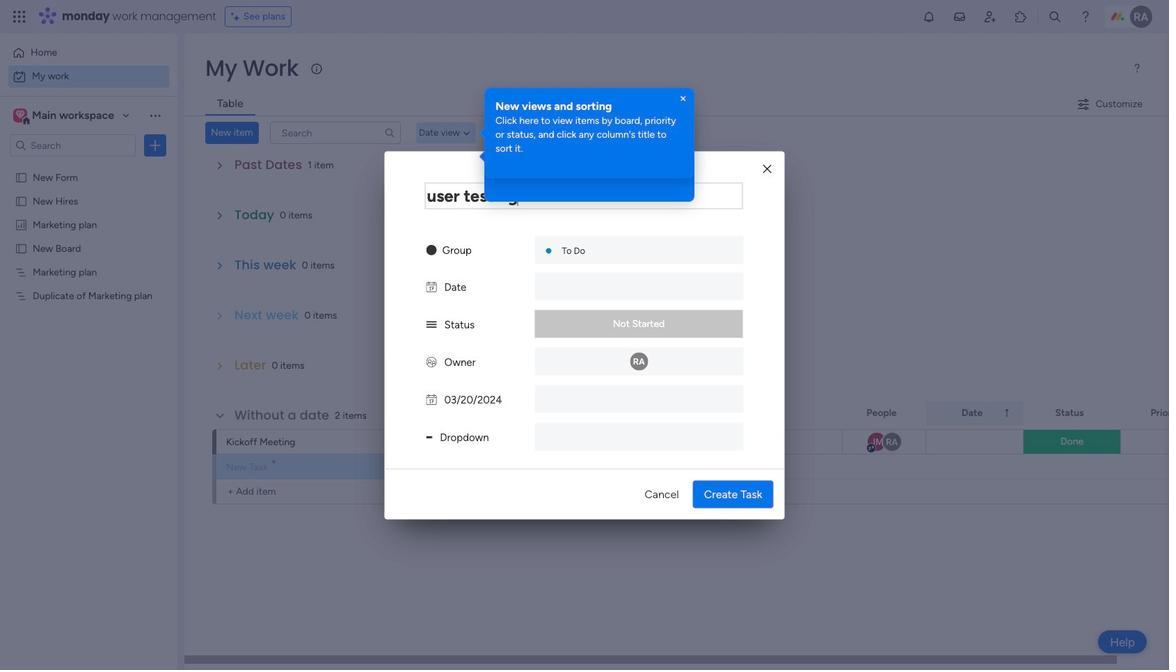 Task type: vqa. For each thing, say whether or not it's contained in the screenshot.
second column header from right
yes



Task type: locate. For each thing, give the bounding box(es) containing it.
0 horizontal spatial close image
[[678, 93, 689, 104]]

list box
[[0, 163, 178, 495]]

option
[[8, 42, 169, 64], [8, 65, 169, 88], [0, 165, 178, 167]]

2 heading from the top
[[496, 123, 684, 138]]

heading
[[496, 99, 684, 114], [496, 123, 684, 138]]

2 vertical spatial public board image
[[15, 242, 28, 255]]

v2 dropdown column image
[[427, 431, 433, 444]]

1 vertical spatial public board image
[[15, 194, 28, 208]]

tab
[[205, 93, 255, 116]]

close image
[[678, 117, 689, 128]]

0 vertical spatial heading
[[496, 99, 684, 114]]

select product image
[[13, 10, 26, 24]]

0 horizontal spatial column header
[[697, 402, 843, 425]]

None field
[[425, 182, 743, 209]]

close image
[[678, 93, 689, 104], [764, 164, 772, 174]]

0 vertical spatial option
[[8, 42, 169, 64]]

workspace selection element
[[13, 107, 116, 125]]

0 vertical spatial public board image
[[15, 171, 28, 184]]

1 horizontal spatial column header
[[927, 402, 1024, 425]]

1 vertical spatial close image
[[764, 164, 772, 174]]

2 public board image from the top
[[15, 194, 28, 208]]

1 public board image from the top
[[15, 171, 28, 184]]

None search field
[[270, 122, 401, 144]]

notifications image
[[923, 10, 937, 24]]

Filter dashboard by text search field
[[270, 122, 401, 144]]

workspace image
[[13, 108, 27, 123], [15, 108, 25, 123]]

1 vertical spatial heading
[[496, 123, 684, 138]]

dapulse date column image
[[427, 393, 437, 406]]

ruby anderson image
[[1131, 6, 1153, 28]]

v2 sun image
[[427, 244, 437, 256]]

v2 status image
[[427, 318, 437, 331]]

public board image
[[15, 171, 28, 184], [15, 194, 28, 208], [15, 242, 28, 255]]

sort image
[[1002, 408, 1013, 419]]

v2 multiple person column image
[[427, 356, 437, 368]]

column header
[[697, 402, 843, 425], [927, 402, 1024, 425]]

2 column header from the left
[[927, 402, 1024, 425]]

dialog
[[385, 151, 785, 519]]



Task type: describe. For each thing, give the bounding box(es) containing it.
invite members image
[[984, 10, 998, 24]]

public dashboard image
[[15, 218, 28, 231]]

1 vertical spatial option
[[8, 65, 169, 88]]

3 public board image from the top
[[15, 242, 28, 255]]

dapulse date column image
[[427, 281, 437, 293]]

1 horizontal spatial close image
[[764, 164, 772, 174]]

see plans image
[[231, 9, 244, 24]]

search image
[[384, 127, 395, 139]]

1 column header from the left
[[697, 402, 843, 425]]

1 workspace image from the left
[[13, 108, 27, 123]]

0 vertical spatial close image
[[678, 93, 689, 104]]

1 heading from the top
[[496, 99, 684, 114]]

search everything image
[[1049, 10, 1063, 24]]

update feed image
[[953, 10, 967, 24]]

monday marketplace image
[[1015, 10, 1029, 24]]

help image
[[1079, 10, 1093, 24]]

Search in workspace field
[[29, 138, 116, 154]]

2 vertical spatial option
[[0, 165, 178, 167]]

2 workspace image from the left
[[15, 108, 25, 123]]



